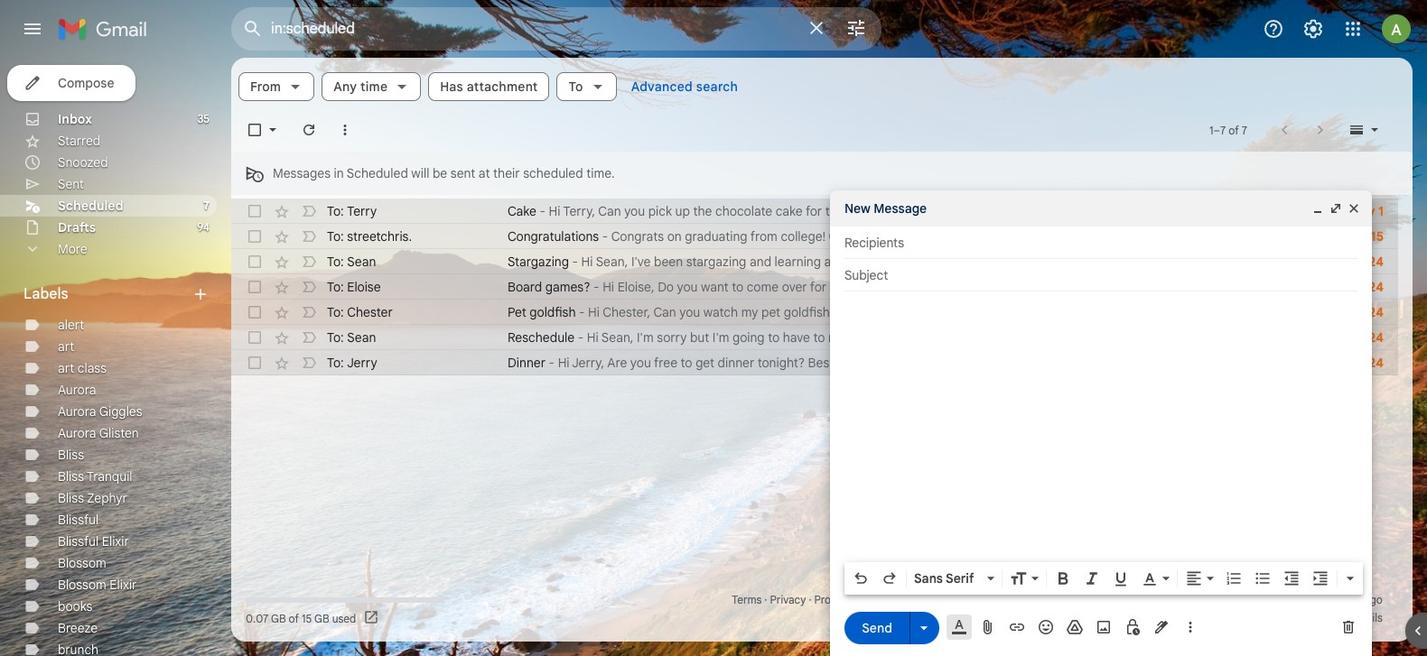 Task type: vqa. For each thing, say whether or not it's contained in the screenshot.
Categories SHOW Link
no



Task type: locate. For each thing, give the bounding box(es) containing it.
1 bliss from the top
[[58, 447, 84, 464]]

footer containing terms
[[231, 592, 1399, 628]]

in
[[334, 165, 344, 182]]

0 vertical spatial elixir
[[102, 534, 129, 550]]

details
[[1350, 612, 1383, 625]]

pick
[[649, 203, 672, 220]]

2 i'm from the left
[[713, 330, 730, 346]]

my
[[742, 305, 758, 321]]

2 gb from the left
[[315, 612, 329, 626]]

bliss up bliss tranquil
[[58, 447, 84, 464]]

bliss for bliss zephyr
[[58, 491, 84, 507]]

blissful link
[[58, 512, 99, 529]]

for right the cake
[[806, 203, 822, 220]]

0 horizontal spatial of
[[289, 612, 299, 626]]

bold ‪(⌘b)‬ image
[[1054, 570, 1073, 588]]

nov up nov 15
[[1351, 203, 1376, 220]]

to: sean up to: jerry
[[327, 330, 376, 346]]

our
[[862, 254, 881, 270]]

1 vertical spatial next
[[991, 330, 1016, 346]]

0 horizontal spatial a
[[830, 279, 837, 295]]

minutes
[[1323, 594, 1362, 607]]

1 vertical spatial of
[[1064, 254, 1076, 270]]

recipients
[[845, 235, 904, 251]]

anna down reschedule - hi sean, i'm sorry but i'm going to have to reschedule. does sometime next week work for you? thanks, anna
[[840, 355, 870, 371]]

1 vertical spatial for
[[810, 279, 827, 295]]

sent
[[451, 165, 475, 182]]

0 horizontal spatial and
[[750, 254, 772, 270]]

nov down nov 1
[[1344, 229, 1368, 245]]

9/1/24 for hi sean, i'm sorry but i'm going to have to reschedule. does sometime next week work for you? thanks, anna
[[1347, 330, 1384, 346]]

inbox
[[58, 111, 92, 127]]

5 row from the top
[[231, 300, 1399, 325]]

thanks, up see
[[888, 203, 932, 220]]

art
[[58, 339, 74, 355], [58, 361, 74, 377]]

time
[[361, 79, 388, 95]]

blossom for the blossom link
[[58, 556, 106, 572]]

15 down nov 1
[[1371, 229, 1384, 245]]

0 horizontal spatial i'm
[[637, 330, 654, 346]]

jerry
[[347, 355, 377, 371]]

1 vertical spatial 15
[[302, 612, 312, 626]]

1 and from the left
[[750, 254, 772, 270]]

1 horizontal spatial scheduled
[[347, 165, 408, 182]]

anna right you?
[[1180, 330, 1210, 346]]

sent
[[58, 176, 84, 192]]

0 vertical spatial scheduled
[[347, 165, 408, 182]]

0 vertical spatial to: sean
[[327, 254, 376, 270]]

15 left used
[[302, 612, 312, 626]]

0 vertical spatial blissful
[[58, 512, 99, 529]]

2 vertical spatial aurora
[[58, 426, 96, 442]]

1 vertical spatial thanks,
[[901, 305, 945, 321]]

row down college!
[[231, 249, 1399, 275]]

1 row from the top
[[231, 199, 1399, 224]]

4 to: from the top
[[327, 279, 344, 295]]

0 vertical spatial of
[[1229, 123, 1239, 137]]

1 vertical spatial to: sean
[[327, 330, 376, 346]]

to: left jerry
[[327, 355, 344, 371]]

next
[[834, 305, 859, 321], [991, 330, 1016, 346]]

1
[[1210, 123, 1214, 137], [1379, 203, 1384, 220]]

1 blossom from the top
[[58, 556, 106, 572]]

formatting options toolbar
[[845, 563, 1364, 595]]

to: up to: jerry
[[327, 330, 344, 346]]

congratulations - congrats on graduating from college! can't wait to see all that you accomplish!
[[508, 229, 1063, 245]]

1 to: from the top
[[327, 203, 344, 220]]

1 vertical spatial sean
[[347, 330, 376, 346]]

attachment
[[467, 79, 538, 95]]

discard draft ‪(⌘⇧d)‬ image
[[1340, 619, 1358, 637]]

best,
[[1334, 254, 1363, 270], [952, 279, 981, 295], [808, 355, 838, 371]]

0 horizontal spatial goldfish
[[530, 305, 576, 321]]

1 blissful from the top
[[58, 512, 99, 529]]

1 aurora from the top
[[58, 382, 96, 398]]

0.07
[[246, 612, 269, 626]]

scheduled right in
[[347, 165, 408, 182]]

of right –
[[1229, 123, 1239, 137]]

books link
[[58, 599, 93, 615]]

2 blissful from the top
[[58, 534, 99, 550]]

scheduled
[[347, 165, 408, 182], [58, 198, 123, 214]]

scheduled inside "main content"
[[347, 165, 408, 182]]

2 and from the left
[[1210, 254, 1232, 270]]

you left pick
[[625, 203, 645, 220]]

to: sean
[[327, 254, 376, 270], [327, 330, 376, 346]]

1 vertical spatial sean,
[[602, 330, 634, 346]]

1 horizontal spatial i'm
[[713, 330, 730, 346]]

new message
[[845, 201, 927, 217]]

the left stars!
[[1277, 254, 1296, 270]]

· right privacy link
[[809, 594, 812, 607]]

program
[[815, 594, 857, 607]]

blissful down the 'blissful' "link"
[[58, 534, 99, 550]]

and
[[750, 254, 772, 270], [1210, 254, 1232, 270]]

- down games?
[[579, 305, 585, 321]]

2 2/1/24 from the top
[[1347, 279, 1384, 295]]

work
[[1053, 330, 1080, 346]]

0 vertical spatial 15
[[1371, 229, 1384, 245]]

search
[[696, 79, 738, 95]]

new message dialog
[[830, 191, 1373, 657]]

7 to: from the top
[[327, 355, 344, 371]]

sorry
[[657, 330, 687, 346]]

0 horizontal spatial gb
[[271, 612, 286, 626]]

2 horizontal spatial of
[[1229, 123, 1239, 137]]

policies
[[860, 594, 897, 607]]

0 horizontal spatial ·
[[765, 594, 768, 607]]

to right want
[[732, 279, 744, 295]]

i'm left sorry
[[637, 330, 654, 346]]

best, down nov 15
[[1334, 254, 1363, 270]]

blissful elixir link
[[58, 534, 129, 550]]

1 vertical spatial 1
[[1379, 203, 1384, 220]]

2 aurora from the top
[[58, 404, 96, 420]]

send button
[[845, 612, 910, 645]]

1 vertical spatial nov
[[1344, 229, 1368, 245]]

insert files using drive image
[[1066, 619, 1084, 637]]

week?
[[862, 305, 898, 321]]

53
[[1308, 594, 1320, 607]]

2 to: from the top
[[327, 229, 344, 245]]

alert link
[[58, 317, 84, 333]]

to: up to: eloise on the top left of the page
[[327, 254, 344, 270]]

next down the board
[[834, 305, 859, 321]]

0 vertical spatial bliss
[[58, 447, 84, 464]]

goldfish up have
[[784, 305, 830, 321]]

1 horizontal spatial best,
[[952, 279, 981, 295]]

hi up games?
[[582, 254, 593, 270]]

None checkbox
[[246, 121, 264, 139], [246, 202, 264, 220], [246, 228, 264, 246], [246, 253, 264, 271], [246, 304, 264, 322], [246, 354, 264, 372], [246, 121, 264, 139], [246, 202, 264, 220], [246, 228, 264, 246], [246, 253, 264, 271], [246, 304, 264, 322], [246, 354, 264, 372]]

1 vertical spatial aurora
[[58, 404, 96, 420]]

congrats
[[611, 229, 664, 245]]

thanks,
[[888, 203, 932, 220], [901, 305, 945, 321], [1133, 330, 1177, 346]]

scheduled
[[523, 165, 583, 182]]

0 vertical spatial next
[[834, 305, 859, 321]]

details link
[[1350, 612, 1383, 625]]

2 vertical spatial of
[[289, 612, 299, 626]]

- right dinner
[[549, 355, 555, 371]]

row up tonight?
[[231, 325, 1399, 351]]

insert photo image
[[1095, 619, 1113, 637]]

· right the 'terms'
[[765, 594, 768, 607]]

1 vertical spatial 9/1/24
[[1347, 330, 1384, 346]]

privacy link
[[770, 594, 806, 607]]

nov for nov 15
[[1344, 229, 1368, 245]]

main content containing from
[[231, 58, 1413, 642]]

serif
[[946, 571, 974, 587]]

hi left terry, at the left top
[[549, 203, 561, 220]]

15 inside footer
[[302, 612, 312, 626]]

can down do
[[654, 305, 676, 321]]

for for cake
[[806, 203, 822, 220]]

0 vertical spatial 1
[[1210, 123, 1214, 137]]

bliss tranquil link
[[58, 469, 132, 485]]

1 horizontal spatial ·
[[809, 594, 812, 607]]

None search field
[[231, 7, 882, 51]]

clear search image
[[799, 10, 835, 46]]

aurora down aurora link
[[58, 404, 96, 420]]

more
[[58, 241, 87, 258]]

2 bliss from the top
[[58, 469, 84, 485]]

elixir up the blossom link
[[102, 534, 129, 550]]

you
[[625, 203, 645, 220], [971, 229, 991, 245], [677, 279, 698, 295], [680, 305, 700, 321], [631, 355, 651, 371]]

support image
[[1263, 18, 1285, 40]]

streetchris.
[[347, 229, 412, 245]]

to: left eloise
[[327, 279, 344, 295]]

footer inside "main content"
[[231, 592, 1399, 628]]

up
[[675, 203, 690, 220]]

0 vertical spatial blossom
[[58, 556, 106, 572]]

0 vertical spatial 9/1/24
[[1347, 305, 1384, 321]]

row up "learning"
[[231, 224, 1399, 249]]

1 sean from the top
[[347, 254, 376, 270]]

aurora up bliss link
[[58, 426, 96, 442]]

starred link
[[58, 133, 101, 149]]

to: sean up to: eloise on the top left of the page
[[327, 254, 376, 270]]

1 horizontal spatial gb
[[315, 612, 329, 626]]

0 vertical spatial 2/1/24
[[1347, 254, 1384, 270]]

1 vertical spatial blossom
[[58, 577, 106, 594]]

2 art from the top
[[58, 361, 74, 377]]

0 vertical spatial aurora
[[58, 382, 96, 398]]

anna down nov 15
[[1366, 254, 1395, 270]]

1 inside row
[[1379, 203, 1384, 220]]

0 horizontal spatial can
[[598, 203, 621, 220]]

blissful for the 'blissful' "link"
[[58, 512, 99, 529]]

1 horizontal spatial of
[[1064, 254, 1076, 270]]

system.
[[916, 254, 959, 270]]

hi left eloise,
[[603, 279, 614, 295]]

and up the board games? - hi eloise, do you want to come over for a board game night? best, anna
[[750, 254, 772, 270]]

sean, left i've
[[596, 254, 628, 270]]

i'm
[[637, 330, 654, 346], [713, 330, 730, 346]]

art down 'art' link at the left
[[58, 361, 74, 377]]

main content
[[231, 58, 1413, 642]]

more send options image
[[915, 619, 933, 637]]

bliss down bliss link
[[58, 469, 84, 485]]

elixir for blissful elixir
[[102, 534, 129, 550]]

numbered list ‪(⌘⇧7)‬ image
[[1225, 570, 1243, 588]]

- up jerry,
[[578, 330, 584, 346]]

- up games?
[[572, 254, 578, 270]]

gb
[[271, 612, 286, 626], [315, 612, 329, 626]]

tranquil
[[87, 469, 132, 485]]

1 horizontal spatial 15
[[1371, 229, 1384, 245]]

2 vertical spatial bliss
[[58, 491, 84, 507]]

nov for nov 1
[[1351, 203, 1376, 220]]

of right night
[[1064, 254, 1076, 270]]

1 vertical spatial at
[[1262, 254, 1274, 270]]

6 row from the top
[[231, 325, 1399, 351]]

2 blossom from the top
[[58, 577, 106, 594]]

1 9/1/24 from the top
[[1347, 305, 1384, 321]]

pet
[[508, 305, 527, 321]]

redo ‪(⌘y)‬ image
[[881, 570, 899, 588]]

0 vertical spatial sean,
[[596, 254, 628, 270]]

0 vertical spatial sean
[[347, 254, 376, 270]]

0 horizontal spatial the
[[693, 203, 712, 220]]

for right work
[[1083, 330, 1100, 346]]

of
[[1229, 123, 1239, 137], [1064, 254, 1076, 270], [289, 612, 299, 626]]

reschedule
[[508, 330, 575, 346]]

aurora giggles link
[[58, 404, 142, 420]]

0 horizontal spatial 15
[[302, 612, 312, 626]]

thanks, right you?
[[1133, 330, 1177, 346]]

graduating
[[685, 229, 748, 245]]

does
[[899, 330, 929, 346]]

art down alert link
[[58, 339, 74, 355]]

aurora glisten link
[[58, 426, 139, 442]]

1 horizontal spatial 1
[[1379, 203, 1384, 220]]

-
[[540, 203, 546, 220], [602, 229, 608, 245], [572, 254, 578, 270], [594, 279, 600, 295], [579, 305, 585, 321], [578, 330, 584, 346], [549, 355, 555, 371]]

1 art from the top
[[58, 339, 74, 355]]

sans serif option
[[911, 570, 984, 588]]

sean, up are
[[602, 330, 634, 346]]

0 horizontal spatial next
[[834, 305, 859, 321]]

settings image
[[1303, 18, 1325, 40]]

hi for hi terry, can you pick up the chocolate cake for the party? thanks, anna
[[549, 203, 561, 220]]

hi for hi jerry, are you free to get dinner tonight? best, anna
[[558, 355, 570, 371]]

sean up eloise
[[347, 254, 376, 270]]

1 vertical spatial 2/1/24
[[1347, 279, 1384, 295]]

the left new
[[826, 203, 845, 220]]

week
[[1020, 330, 1049, 346]]

0 vertical spatial art
[[58, 339, 74, 355]]

blossom down the blossom link
[[58, 577, 106, 594]]

sean, for i've
[[596, 254, 628, 270]]

row
[[231, 199, 1399, 224], [231, 224, 1399, 249], [231, 249, 1399, 275], [231, 275, 1399, 300], [231, 300, 1399, 325], [231, 325, 1399, 351], [231, 351, 1399, 376]]

art for art class
[[58, 361, 74, 377]]

art for 'art' link at the left
[[58, 339, 74, 355]]

9/1/24
[[1347, 305, 1384, 321], [1347, 330, 1384, 346]]

aurora for aurora giggles
[[58, 404, 96, 420]]

row up college!
[[231, 199, 1399, 224]]

messages in scheduled will be sent at their scheduled time.
[[273, 165, 615, 182]]

blossom down blissful elixir
[[58, 556, 106, 572]]

to: down to: terry
[[327, 229, 344, 245]]

0 vertical spatial nov
[[1351, 203, 1376, 220]]

1 · from the left
[[765, 594, 768, 607]]

- right cake
[[540, 203, 546, 220]]

2 to: sean from the top
[[327, 330, 376, 346]]

2/1/24 for hi eloise, do you want to come over for a board game night? best, anna
[[1347, 279, 1384, 295]]

to: left terry
[[327, 203, 344, 220]]

the right up
[[693, 203, 712, 220]]

blissful down bliss zephyr
[[58, 512, 99, 529]]

hi up jerry,
[[587, 330, 599, 346]]

94
[[197, 220, 210, 234]]

to: for board
[[327, 279, 344, 295]]

3 aurora from the top
[[58, 426, 96, 442]]

3 to: from the top
[[327, 254, 344, 270]]

5 to: from the top
[[327, 305, 344, 321]]

to: sean for reschedule
[[327, 330, 376, 346]]

insert link ‪(⌘k)‬ image
[[1008, 619, 1026, 637]]

row down "learning"
[[231, 275, 1399, 300]]

0 horizontal spatial at
[[479, 165, 490, 182]]

- left the congrats
[[602, 229, 608, 245]]

1 vertical spatial elixir
[[110, 577, 137, 594]]

0 vertical spatial a
[[1021, 254, 1028, 270]]

terms · privacy · program policies
[[732, 594, 897, 607]]

nov 15
[[1344, 229, 1384, 245]]

2 sean from the top
[[347, 330, 376, 346]]

1 vertical spatial blissful
[[58, 534, 99, 550]]

1 2/1/24 from the top
[[1347, 254, 1384, 270]]

scheduled up drafts link
[[58, 198, 123, 214]]

sean for reschedule - hi sean, i'm sorry but i'm going to have to reschedule. does sometime next week work for you? thanks, anna
[[347, 330, 376, 346]]

for right over
[[810, 279, 827, 295]]

gb right 0.07 on the left of the page
[[271, 612, 286, 626]]

a right 'plan' at the top right of the page
[[1021, 254, 1028, 270]]

thanks, down night?
[[901, 305, 945, 321]]

indent less ‪(⌘[)‬ image
[[1283, 570, 1301, 588]]

anna
[[935, 203, 965, 220], [1366, 254, 1395, 270], [984, 279, 1013, 295], [948, 305, 978, 321], [1180, 330, 1210, 346], [840, 355, 870, 371]]

tonight?
[[758, 355, 805, 371]]

1 vertical spatial a
[[830, 279, 837, 295]]

hi left jerry,
[[558, 355, 570, 371]]

minimize image
[[1311, 202, 1326, 216]]

elixir down blissful elixir
[[110, 577, 137, 594]]

None checkbox
[[246, 278, 264, 296], [246, 329, 264, 347], [246, 278, 264, 296], [246, 329, 264, 347]]

0 horizontal spatial 1
[[1210, 123, 1214, 137]]

2 9/1/24 from the top
[[1347, 330, 1384, 346]]

i'm right but
[[713, 330, 730, 346]]

·
[[765, 594, 768, 607], [809, 594, 812, 607]]

at right sent
[[479, 165, 490, 182]]

1 to: sean from the top
[[327, 254, 376, 270]]

goldfish up reschedule
[[530, 305, 576, 321]]

next left week
[[991, 330, 1016, 346]]

0 vertical spatial best,
[[1334, 254, 1363, 270]]

at right look
[[1262, 254, 1274, 270]]

0 horizontal spatial scheduled
[[58, 198, 123, 214]]

and left look
[[1210, 254, 1232, 270]]

chocolate
[[716, 203, 773, 220]]

starred
[[58, 133, 101, 149]]

1 vertical spatial can
[[654, 305, 676, 321]]

footer
[[231, 592, 1399, 628]]

2 vertical spatial best,
[[808, 355, 838, 371]]

1 horizontal spatial and
[[1210, 254, 1232, 270]]

1 vertical spatial scheduled
[[58, 198, 123, 214]]

dinner
[[718, 355, 755, 371]]

bliss for bliss tranquil
[[58, 469, 84, 485]]

2 horizontal spatial best,
[[1334, 254, 1363, 270]]

0 horizontal spatial 7
[[204, 199, 210, 212]]

bliss up the 'blissful' "link"
[[58, 491, 84, 507]]

dinner
[[508, 355, 546, 371]]

aurora down art class link
[[58, 382, 96, 398]]

more image
[[336, 121, 354, 139]]

best, down have
[[808, 355, 838, 371]]

- for congrats on graduating from college! can't wait to see all that you accomplish!
[[602, 229, 608, 245]]

0 horizontal spatial best,
[[808, 355, 838, 371]]

6 to: from the top
[[327, 330, 344, 346]]

get
[[696, 355, 715, 371]]

1 vertical spatial bliss
[[58, 469, 84, 485]]

3 bliss from the top
[[58, 491, 84, 507]]

you up but
[[680, 305, 700, 321]]

sean up jerry
[[347, 330, 376, 346]]

row down have
[[231, 351, 1399, 376]]

1 vertical spatial art
[[58, 361, 74, 377]]

0 vertical spatial for
[[806, 203, 822, 220]]

- for hi sean, i've been stargazing and learning about our solar system. let's plan a night of telescope observation and look at the stars! best, anna
[[572, 254, 578, 270]]

0 vertical spatial thanks,
[[888, 203, 932, 220]]

blissful elixir
[[58, 534, 129, 550]]

of right 0.07 on the left of the page
[[289, 612, 299, 626]]

1 horizontal spatial goldfish
[[784, 305, 830, 321]]

board
[[840, 279, 874, 295]]

gb left used
[[315, 612, 329, 626]]

labels navigation
[[0, 58, 231, 657]]

best, down let's
[[952, 279, 981, 295]]

for for over
[[810, 279, 827, 295]]

can right terry, at the left top
[[598, 203, 621, 220]]

a left the board
[[830, 279, 837, 295]]

to
[[889, 229, 901, 245], [732, 279, 744, 295], [768, 330, 780, 346], [814, 330, 825, 346], [681, 355, 693, 371]]

stars!
[[1299, 254, 1331, 270]]

row up have
[[231, 300, 1399, 325]]

aurora
[[58, 382, 96, 398], [58, 404, 96, 420], [58, 426, 96, 442]]



Task type: describe. For each thing, give the bounding box(es) containing it.
snoozed
[[58, 155, 108, 171]]

from
[[250, 79, 281, 95]]

pop out image
[[1329, 202, 1344, 216]]

elixir for blossom elixir
[[110, 577, 137, 594]]

toggle confidential mode image
[[1124, 619, 1142, 637]]

2 horizontal spatial the
[[1277, 254, 1296, 270]]

to: chester
[[327, 305, 393, 321]]

party?
[[848, 203, 885, 220]]

7 inside labels navigation
[[204, 199, 210, 212]]

1 i'm from the left
[[637, 330, 654, 346]]

attach files image
[[979, 619, 998, 637]]

night?
[[913, 279, 949, 295]]

to: sean for stargazing
[[327, 254, 376, 270]]

blossom elixir
[[58, 577, 137, 594]]

telescope
[[1079, 254, 1135, 270]]

anna up sometime
[[948, 305, 978, 321]]

going
[[733, 330, 765, 346]]

last account activity: 53 minutes ago details
[[1200, 594, 1383, 625]]

on
[[668, 229, 682, 245]]

do
[[658, 279, 674, 295]]

advanced search button
[[624, 70, 746, 103]]

7 row from the top
[[231, 351, 1399, 376]]

cake
[[776, 203, 803, 220]]

insert signature image
[[1153, 619, 1171, 637]]

plan
[[993, 254, 1018, 270]]

10/1/24
[[1341, 355, 1384, 371]]

1 horizontal spatial a
[[1021, 254, 1028, 270]]

be
[[433, 165, 447, 182]]

labels heading
[[23, 286, 192, 304]]

cake
[[508, 203, 537, 220]]

0 vertical spatial at
[[479, 165, 490, 182]]

scheduled inside labels navigation
[[58, 198, 123, 214]]

terry,
[[563, 203, 596, 220]]

1 horizontal spatial next
[[991, 330, 1016, 346]]

eloise,
[[618, 279, 655, 295]]

- for hi sean, i'm sorry but i'm going to have to reschedule. does sometime next week work for you? thanks, anna
[[578, 330, 584, 346]]

new
[[845, 201, 871, 217]]

art class
[[58, 361, 107, 377]]

art link
[[58, 339, 74, 355]]

gmail image
[[58, 11, 156, 47]]

Message Body text field
[[845, 301, 1358, 558]]

accomplish!
[[995, 229, 1063, 245]]

toggle split pane mode image
[[1348, 121, 1366, 139]]

labels
[[23, 286, 68, 304]]

snoozed link
[[58, 155, 108, 171]]

2/1/24 for hi sean, i've been stargazing and learning about our solar system. let's plan a night of telescope observation and look at the stars! best, anna
[[1347, 254, 1384, 270]]

more formatting options image
[[1342, 570, 1360, 588]]

want
[[701, 279, 729, 295]]

pet goldfish - hi chester, can you watch my pet goldfish next week? thanks, anna
[[508, 305, 978, 321]]

anna up that
[[935, 203, 965, 220]]

aurora for aurora link
[[58, 382, 96, 398]]

to: for stargazing
[[327, 254, 344, 270]]

advanced search options image
[[839, 10, 875, 46]]

advanced
[[631, 79, 693, 95]]

blossom for blossom elixir
[[58, 577, 106, 594]]

drafts link
[[58, 220, 96, 236]]

underline ‪(⌘u)‬ image
[[1112, 571, 1130, 589]]

wait
[[863, 229, 886, 245]]

- right games?
[[594, 279, 600, 295]]

1 gb from the left
[[271, 612, 286, 626]]

i've
[[632, 254, 651, 270]]

to left have
[[768, 330, 780, 346]]

account
[[1224, 594, 1264, 607]]

blissful for blissful elixir
[[58, 534, 99, 550]]

to: for pet
[[327, 305, 344, 321]]

1 horizontal spatial can
[[654, 305, 676, 321]]

blossom elixir link
[[58, 577, 137, 594]]

about
[[825, 254, 858, 270]]

2 · from the left
[[809, 594, 812, 607]]

reschedule.
[[829, 330, 896, 346]]

program policies link
[[815, 594, 897, 607]]

giggles
[[99, 404, 142, 420]]

2 goldfish from the left
[[784, 305, 830, 321]]

- for hi jerry, are you free to get dinner tonight? best, anna
[[549, 355, 555, 371]]

to button
[[557, 72, 617, 101]]

jerry,
[[572, 355, 605, 371]]

to: eloise
[[327, 279, 381, 295]]

Search mail text field
[[271, 20, 795, 38]]

to: jerry
[[327, 355, 377, 371]]

to left get
[[681, 355, 693, 371]]

aurora link
[[58, 382, 96, 398]]

watch
[[704, 305, 738, 321]]

insert emoji ‪(⌘⇧2)‬ image
[[1037, 619, 1055, 637]]

more options image
[[1186, 619, 1196, 637]]

blossom link
[[58, 556, 106, 572]]

1 goldfish from the left
[[530, 305, 576, 321]]

scheduled link
[[58, 198, 123, 214]]

2 horizontal spatial 7
[[1242, 123, 1248, 137]]

board
[[508, 279, 542, 295]]

0 vertical spatial can
[[598, 203, 621, 220]]

bliss zephyr
[[58, 491, 127, 507]]

you right are
[[631, 355, 651, 371]]

class
[[78, 361, 107, 377]]

italic ‪(⌘i)‬ image
[[1083, 570, 1101, 588]]

terms link
[[732, 594, 762, 607]]

2 vertical spatial thanks,
[[1133, 330, 1177, 346]]

sean, for i'm
[[602, 330, 634, 346]]

breeze
[[58, 621, 98, 637]]

–
[[1214, 123, 1221, 137]]

main menu image
[[22, 18, 43, 40]]

1 horizontal spatial the
[[826, 203, 845, 220]]

hi left 'chester,'
[[588, 305, 600, 321]]

to: for cake
[[327, 203, 344, 220]]

- for hi terry, can you pick up the chocolate cake for the party? thanks, anna
[[540, 203, 546, 220]]

to right have
[[814, 330, 825, 346]]

1 horizontal spatial 7
[[1221, 123, 1226, 137]]

glisten
[[99, 426, 139, 442]]

chester,
[[603, 305, 651, 321]]

time.
[[587, 165, 615, 182]]

you right do
[[677, 279, 698, 295]]

bulleted list ‪(⌘⇧8)‬ image
[[1254, 570, 1272, 588]]

bliss tranquil
[[58, 469, 132, 485]]

hi for hi sean, i'm sorry but i'm going to have to reschedule. does sometime next week work for you? thanks, anna
[[587, 330, 599, 346]]

35
[[198, 112, 210, 126]]

to: for dinner
[[327, 355, 344, 371]]

indent more ‪(⌘])‬ image
[[1312, 570, 1330, 588]]

follow link to manage storage image
[[364, 610, 382, 628]]

15 inside row
[[1371, 229, 1384, 245]]

2 row from the top
[[231, 224, 1399, 249]]

art class link
[[58, 361, 107, 377]]

sans
[[914, 571, 943, 587]]

Subject field
[[845, 267, 1358, 285]]

refresh image
[[300, 121, 318, 139]]

anna down 'plan' at the top right of the page
[[984, 279, 1013, 295]]

to: streetchris.
[[327, 229, 412, 245]]

3 row from the top
[[231, 249, 1399, 275]]

sean for stargazing - hi sean, i've been stargazing and learning about our solar system. let's plan a night of telescope observation and look at the stars! best, anna
[[347, 254, 376, 270]]

4 row from the top
[[231, 275, 1399, 300]]

advanced search
[[631, 79, 738, 95]]

2 vertical spatial for
[[1083, 330, 1100, 346]]

are
[[608, 355, 627, 371]]

activity:
[[1267, 594, 1305, 607]]

hi for hi sean, i've been stargazing and learning about our solar system. let's plan a night of telescope observation and look at the stars! best, anna
[[582, 254, 593, 270]]

messages
[[273, 165, 331, 182]]

to: for congratulations
[[327, 229, 344, 245]]

you?
[[1103, 330, 1130, 346]]

close image
[[1347, 202, 1362, 216]]

bliss for bliss link
[[58, 447, 84, 464]]

search mail image
[[237, 13, 269, 45]]

solar
[[884, 254, 912, 270]]

to: for reschedule
[[327, 330, 344, 346]]

privacy
[[770, 594, 806, 607]]

any time
[[334, 79, 388, 95]]

any
[[334, 79, 357, 95]]

zephyr
[[87, 491, 127, 507]]

used
[[332, 612, 356, 626]]

night
[[1031, 254, 1060, 270]]

9/1/24 for hi chester, can you watch my pet goldfish next week? thanks, anna
[[1347, 305, 1384, 321]]

games?
[[546, 279, 591, 295]]

0.07 gb of 15 gb used
[[246, 612, 356, 626]]

pet
[[762, 305, 781, 321]]

aurora for aurora glisten
[[58, 426, 96, 442]]

1 vertical spatial best,
[[952, 279, 981, 295]]

1 horizontal spatial at
[[1262, 254, 1274, 270]]

message
[[874, 201, 927, 217]]

chester
[[347, 305, 393, 321]]

to left see
[[889, 229, 901, 245]]

game
[[878, 279, 910, 295]]

undo ‪(⌘z)‬ image
[[852, 570, 870, 588]]

congratulations
[[508, 229, 599, 245]]

of inside footer
[[289, 612, 299, 626]]

been
[[654, 254, 683, 270]]

compose
[[58, 75, 114, 91]]

you right that
[[971, 229, 991, 245]]



